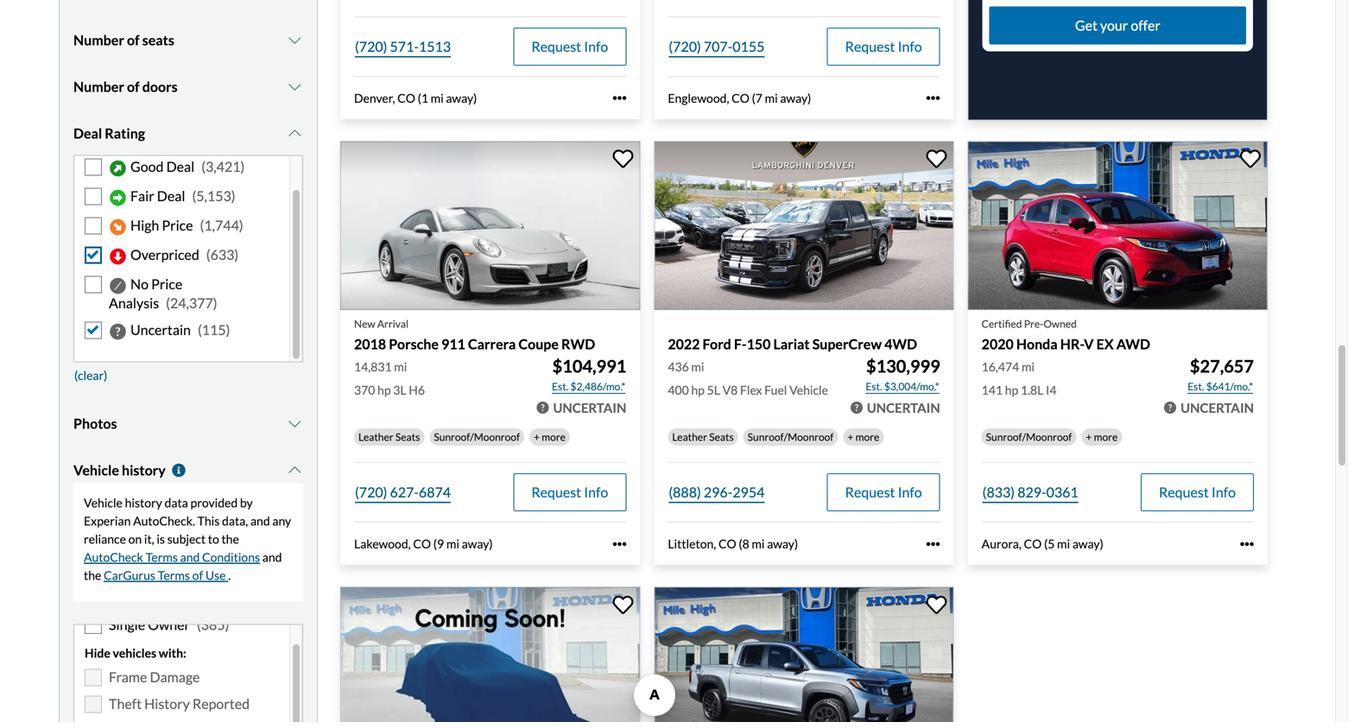 Task type: describe. For each thing, give the bounding box(es) containing it.
and down subject
[[180, 550, 200, 565]]

.
[[228, 568, 231, 583]]

the inside "and the"
[[84, 568, 101, 583]]

new arrival 2018 porsche 911 carrera coupe rwd
[[354, 317, 595, 352]]

(888) 296-2954
[[669, 484, 765, 501]]

2022
[[668, 336, 700, 352]]

aurora, co (5 mi away)
[[982, 537, 1104, 551]]

2 more from the left
[[856, 431, 880, 443]]

owned
[[1044, 317, 1077, 330]]

3 + more from the left
[[1086, 431, 1118, 443]]

and inside "and the"
[[262, 550, 282, 565]]

cargurus terms of use link
[[104, 568, 228, 583]]

terms inside vehicle history data provided by experian autocheck. this data, and any reliance on it, is subject to the autocheck terms and conditions
[[146, 550, 178, 565]]

fair
[[130, 188, 154, 204]]

uncertain for $27,657
[[1181, 400, 1255, 416]]

(5
[[1045, 537, 1055, 551]]

150
[[747, 336, 771, 352]]

reliance
[[84, 532, 126, 547]]

(24,377)
[[166, 295, 217, 311]]

ellipsis h image for aurora, co (5 mi away)
[[1241, 537, 1255, 551]]

get your offer
[[1076, 17, 1161, 34]]

(720) for (720) 627-6874
[[355, 484, 387, 501]]

ellipsis h image for englewood, co (7 mi away)
[[927, 91, 941, 105]]

flex
[[740, 383, 762, 397]]

info for (720) 627-6874
[[584, 484, 609, 501]]

theft
[[109, 696, 142, 712]]

uncertain for $104,991
[[553, 400, 627, 416]]

mi inside the "436 mi 400 hp 5l v8 flex fuel vehicle"
[[692, 359, 705, 374]]

hp for $130,999
[[692, 383, 705, 397]]

2 + more from the left
[[848, 431, 880, 443]]

(clear)
[[74, 368, 107, 383]]

rwd
[[562, 336, 595, 352]]

vehicle inside the "436 mi 400 hp 5l v8 flex fuel vehicle"
[[790, 383, 829, 397]]

vehicle history data provided by experian autocheck. this data, and any reliance on it, is subject to the autocheck terms and conditions
[[84, 496, 291, 565]]

no price analysis
[[109, 276, 183, 311]]

request info button for (720) 627-6874
[[513, 473, 627, 512]]

hr-
[[1061, 336, 1084, 352]]

3l
[[393, 383, 407, 397]]

(8
[[739, 537, 750, 551]]

2 vertical spatial of
[[192, 568, 203, 583]]

4wd
[[885, 336, 918, 352]]

3 sunroof/moonroof from the left
[[986, 431, 1073, 443]]

awd
[[1117, 336, 1151, 352]]

number of doors button
[[73, 65, 303, 109]]

571-
[[390, 38, 419, 55]]

and left any
[[251, 514, 270, 529]]

296-
[[704, 484, 733, 501]]

history for vehicle history
[[122, 462, 166, 479]]

mi inside 16,474 mi 141 hp 1.8l i4
[[1022, 359, 1035, 374]]

request for 6874
[[532, 484, 582, 501]]

2 leather seats from the left
[[672, 431, 734, 443]]

(720) 571-1513 button
[[354, 28, 452, 66]]

gray 2022 honda civic ex fwd sedan front-wheel drive continuously variable transmission image
[[340, 587, 641, 722]]

info for (720) 571-1513
[[584, 38, 609, 55]]

(1
[[418, 91, 428, 105]]

price for analysis
[[151, 276, 183, 292]]

littleton,
[[668, 537, 716, 551]]

chevron down image for (385)
[[286, 464, 303, 478]]

new
[[354, 317, 375, 330]]

uncertain
[[130, 321, 191, 338]]

est. $2,486/mo.* button
[[551, 378, 627, 395]]

(888)
[[669, 484, 701, 501]]

request info for 0361
[[1159, 484, 1236, 501]]

(7
[[752, 91, 763, 105]]

away) for lakewood, co (9 mi away)
[[462, 537, 493, 551]]

info for (833) 829-0361
[[1212, 484, 1236, 501]]

is
[[157, 532, 165, 547]]

16,474 mi 141 hp 1.8l i4
[[982, 359, 1057, 397]]

436
[[668, 359, 689, 374]]

est. for $104,991
[[552, 380, 569, 393]]

co for (5 mi away)
[[1024, 537, 1042, 551]]

h6
[[409, 383, 425, 397]]

2 sunroof/moonroof from the left
[[748, 431, 834, 443]]

chevron down image for good deal
[[286, 127, 303, 141]]

silver 2023 honda ridgeline rtl awd pickup truck all-wheel drive 9-speed automatic image
[[654, 587, 954, 722]]

request for 0361
[[1159, 484, 1209, 501]]

hp for $27,657
[[1005, 383, 1019, 397]]

14,831 mi 370 hp 3l h6
[[354, 359, 425, 397]]

offer
[[1131, 17, 1161, 34]]

3 + from the left
[[1086, 431, 1092, 443]]

pre-
[[1024, 317, 1044, 330]]

deal rating button
[[73, 112, 303, 155]]

2 leather from the left
[[672, 431, 708, 443]]

1 + from the left
[[534, 431, 540, 443]]

request info for 6874
[[532, 484, 609, 501]]

(5,153)
[[192, 188, 235, 204]]

$130,999 est. $3,004/mo.*
[[866, 356, 941, 393]]

carrera
[[468, 336, 516, 352]]

theft history reported
[[109, 696, 250, 712]]

lakewood, co (9 mi away)
[[354, 537, 493, 551]]

2018
[[354, 336, 386, 352]]

2954
[[733, 484, 765, 501]]

14,831
[[354, 359, 392, 374]]

(115)
[[198, 321, 230, 338]]

certified
[[982, 317, 1022, 330]]

certified pre-owned 2020 honda hr-v ex awd
[[982, 317, 1151, 352]]

1513
[[419, 38, 451, 55]]

0155
[[733, 38, 765, 55]]

v8
[[723, 383, 738, 397]]

mi right (7
[[765, 91, 778, 105]]

1 sunroof/moonroof from the left
[[434, 431, 520, 443]]

uncertain for $130,999
[[867, 400, 941, 416]]

away) for denver, co (1 mi away)
[[446, 91, 477, 105]]

829-
[[1018, 484, 1047, 501]]

deal for good deal
[[166, 158, 195, 175]]

fuel
[[765, 383, 787, 397]]

est. for $27,657
[[1188, 380, 1205, 393]]

overpriced
[[130, 246, 199, 263]]

1 leather from the left
[[359, 431, 394, 443]]

supercrew
[[813, 336, 882, 352]]

1 seats from the left
[[396, 431, 420, 443]]

red 2020 honda hr-v ex awd suv / crossover all-wheel drive continuously variable transmission image
[[968, 141, 1268, 310]]

deal inside dropdown button
[[73, 125, 102, 142]]

by
[[240, 496, 253, 510]]

$104,991
[[553, 356, 627, 377]]

ellipsis h image for denver, co (1 mi away)
[[613, 91, 627, 105]]

of for seats
[[127, 32, 140, 49]]

black metallic 2022 ford f-150 lariat supercrew 4wd pickup truck four-wheel drive automatic image
[[654, 141, 954, 310]]

1 more from the left
[[542, 431, 566, 443]]

request info button for (720) 707-0155
[[827, 28, 941, 66]]

(720) for (720) 707-0155
[[669, 38, 701, 55]]

(720) for (720) 571-1513
[[355, 38, 387, 55]]

on
[[128, 532, 142, 547]]

(1,744)
[[200, 217, 243, 234]]

(720) 627-6874 button
[[354, 473, 452, 512]]

denver,
[[354, 91, 395, 105]]

data
[[165, 496, 188, 510]]



Task type: locate. For each thing, give the bounding box(es) containing it.
est. for $130,999
[[866, 380, 883, 393]]

1 + more from the left
[[534, 431, 566, 443]]

analysis
[[109, 295, 159, 311]]

sunroof/moonroof down fuel at the right of page
[[748, 431, 834, 443]]

frame damage
[[109, 669, 200, 686]]

good deal (3,421)
[[130, 158, 245, 175]]

request for 2954
[[846, 484, 896, 501]]

1 vertical spatial history
[[125, 496, 162, 510]]

history inside vehicle history data provided by experian autocheck. this data, and any reliance on it, is subject to the autocheck terms and conditions
[[125, 496, 162, 510]]

seats down 3l
[[396, 431, 420, 443]]

1 vertical spatial of
[[127, 78, 140, 95]]

the inside vehicle history data provided by experian autocheck. this data, and any reliance on it, is subject to the autocheck terms and conditions
[[222, 532, 239, 547]]

3 chevron down image from the top
[[286, 464, 303, 478]]

leather down 400
[[672, 431, 708, 443]]

info
[[584, 38, 609, 55], [898, 38, 922, 55], [584, 484, 609, 501], [898, 484, 922, 501], [1212, 484, 1236, 501]]

1 horizontal spatial est.
[[866, 380, 883, 393]]

deal left rating
[[73, 125, 102, 142]]

to
[[208, 532, 219, 547]]

vehicle history
[[73, 462, 166, 479]]

2022 ford f-150 lariat supercrew 4wd
[[668, 336, 918, 352]]

cargurus terms of use .
[[104, 568, 231, 583]]

1 vertical spatial vehicle
[[73, 462, 119, 479]]

1 horizontal spatial +
[[848, 431, 854, 443]]

co for (9 mi away)
[[413, 537, 431, 551]]

mi right the (1
[[431, 91, 444, 105]]

est. down $130,999
[[866, 380, 883, 393]]

any
[[272, 514, 291, 529]]

leather seats down 5l
[[672, 431, 734, 443]]

arrival
[[377, 317, 409, 330]]

number
[[73, 32, 124, 49], [73, 78, 124, 95]]

request info button for (888) 296-2954
[[827, 473, 941, 512]]

0 vertical spatial of
[[127, 32, 140, 49]]

0 horizontal spatial hp
[[378, 383, 391, 397]]

englewood,
[[668, 91, 730, 105]]

terms
[[146, 550, 178, 565], [158, 568, 190, 583]]

0 horizontal spatial +
[[534, 431, 540, 443]]

littleton, co (8 mi away)
[[668, 537, 798, 551]]

number of seats
[[73, 32, 174, 49]]

chevron down image for number of doors
[[286, 80, 303, 94]]

0 vertical spatial number
[[73, 32, 124, 49]]

2 seats from the left
[[710, 431, 734, 443]]

of left seats
[[127, 32, 140, 49]]

chevron down image inside deal rating dropdown button
[[286, 127, 303, 141]]

1.8l
[[1021, 383, 1044, 397]]

0 horizontal spatial more
[[542, 431, 566, 443]]

1 chevron down image from the top
[[286, 127, 303, 141]]

f-
[[734, 336, 747, 352]]

leather seats
[[359, 431, 420, 443], [672, 431, 734, 443]]

1 hp from the left
[[378, 383, 391, 397]]

number for number of doors
[[73, 78, 124, 95]]

info for (888) 296-2954
[[898, 484, 922, 501]]

cargurus
[[104, 568, 155, 583]]

price for (1,744)
[[162, 217, 193, 234]]

1 horizontal spatial + more
[[848, 431, 880, 443]]

1 leather seats from the left
[[359, 431, 420, 443]]

request info for 0155
[[846, 38, 922, 55]]

est. inside '$27,657 est. $641/mo.*'
[[1188, 380, 1205, 393]]

deal for fair deal
[[157, 188, 185, 204]]

lakewood,
[[354, 537, 411, 551]]

(9
[[434, 537, 444, 551]]

vehicle up experian
[[84, 496, 123, 510]]

3 more from the left
[[1094, 431, 1118, 443]]

2 + from the left
[[848, 431, 854, 443]]

est.
[[552, 380, 569, 393], [866, 380, 883, 393], [1188, 380, 1205, 393]]

1 est. from the left
[[552, 380, 569, 393]]

of left the doors
[[127, 78, 140, 95]]

1 vertical spatial the
[[84, 568, 101, 583]]

photos
[[73, 415, 117, 432]]

co left (5
[[1024, 537, 1042, 551]]

ellipsis h image for lakewood, co (9 mi away)
[[613, 537, 627, 551]]

your
[[1101, 17, 1129, 34]]

1 horizontal spatial more
[[856, 431, 880, 443]]

chevron down image inside 'number of seats' dropdown button
[[286, 33, 303, 47]]

(720) left 707-
[[669, 38, 701, 55]]

co for (7 mi away)
[[732, 91, 750, 105]]

1 vertical spatial deal
[[166, 158, 195, 175]]

away) for littleton, co (8 mi away)
[[767, 537, 798, 551]]

price down the fair deal (5,153)
[[162, 217, 193, 234]]

co left (9
[[413, 537, 431, 551]]

away) for aurora, co (5 mi away)
[[1073, 537, 1104, 551]]

away) right the (1
[[446, 91, 477, 105]]

est. inside $130,999 est. $3,004/mo.*
[[866, 380, 883, 393]]

est. $3,004/mo.* button
[[865, 378, 941, 395]]

1 chevron down image from the top
[[286, 33, 303, 47]]

(888) 296-2954 button
[[668, 473, 766, 512]]

ellipsis h image
[[613, 91, 627, 105], [927, 537, 941, 551], [1241, 537, 1255, 551]]

0 horizontal spatial ellipsis h image
[[613, 91, 627, 105]]

request for 0155
[[846, 38, 896, 55]]

0 vertical spatial chevron down image
[[286, 33, 303, 47]]

request info for 2954
[[846, 484, 922, 501]]

request info button for (833) 829-0361
[[1141, 473, 1255, 512]]

ellipsis h image
[[927, 91, 941, 105], [613, 537, 627, 551]]

chevron down image
[[286, 127, 303, 141], [286, 417, 303, 431], [286, 464, 303, 478]]

uncertain down est. $2,486/mo.* button in the bottom left of the page
[[553, 400, 627, 416]]

history up autocheck.
[[125, 496, 162, 510]]

deal rating
[[73, 125, 145, 142]]

(833) 829-0361
[[983, 484, 1079, 501]]

chevron down image for number of seats
[[286, 33, 303, 47]]

mi inside 14,831 mi 370 hp 3l h6
[[394, 359, 407, 374]]

1 horizontal spatial leather seats
[[672, 431, 734, 443]]

(833) 829-0361 button
[[982, 473, 1080, 512]]

1 horizontal spatial seats
[[710, 431, 734, 443]]

3 est. from the left
[[1188, 380, 1205, 393]]

and down any
[[262, 550, 282, 565]]

707-
[[704, 38, 733, 55]]

hide vehicles with:
[[85, 646, 186, 660]]

0 horizontal spatial the
[[84, 568, 101, 583]]

2 number from the top
[[73, 78, 124, 95]]

uncertain (115)
[[130, 321, 230, 338]]

0 horizontal spatial ellipsis h image
[[613, 537, 627, 551]]

away) right (5
[[1073, 537, 1104, 551]]

est. inside $104,991 est. $2,486/mo.*
[[552, 380, 569, 393]]

400
[[668, 383, 689, 397]]

request info
[[532, 38, 609, 55], [846, 38, 922, 55], [532, 484, 609, 501], [846, 484, 922, 501], [1159, 484, 1236, 501]]

aurora,
[[982, 537, 1022, 551]]

1 vertical spatial ellipsis h image
[[613, 537, 627, 551]]

use
[[206, 568, 226, 583]]

2 horizontal spatial sunroof/moonroof
[[986, 431, 1073, 443]]

1 horizontal spatial ellipsis h image
[[927, 537, 941, 551]]

2 hp from the left
[[692, 383, 705, 397]]

deal right fair
[[157, 188, 185, 204]]

hp left 5l
[[692, 383, 705, 397]]

0 vertical spatial history
[[122, 462, 166, 479]]

hp inside the "436 mi 400 hp 5l v8 flex fuel vehicle"
[[692, 383, 705, 397]]

info for (720) 707-0155
[[898, 38, 922, 55]]

(clear) button
[[73, 363, 108, 389]]

hp right 141
[[1005, 383, 1019, 397]]

of for doors
[[127, 78, 140, 95]]

sunroof/moonroof down 1.8l
[[986, 431, 1073, 443]]

1 horizontal spatial leather
[[672, 431, 708, 443]]

of left use
[[192, 568, 203, 583]]

uncertain down est. $3,004/mo.* 'button' in the bottom of the page
[[867, 400, 941, 416]]

coupe
[[519, 336, 559, 352]]

vehicle inside vehicle history data provided by experian autocheck. this data, and any reliance on it, is subject to the autocheck terms and conditions
[[84, 496, 123, 510]]

0 vertical spatial the
[[222, 532, 239, 547]]

away) right (7
[[781, 91, 812, 105]]

+ more
[[534, 431, 566, 443], [848, 431, 880, 443], [1086, 431, 1118, 443]]

vehicle right fuel at the right of page
[[790, 383, 829, 397]]

est. down $27,657
[[1188, 380, 1205, 393]]

gt silver metallic 2018 porsche 911 carrera coupe rwd coupe rear-wheel drive 7-speed manual image
[[340, 141, 641, 310]]

request info button for (720) 571-1513
[[513, 28, 627, 66]]

0 horizontal spatial + more
[[534, 431, 566, 443]]

2 horizontal spatial +
[[1086, 431, 1092, 443]]

1 horizontal spatial uncertain
[[867, 400, 941, 416]]

get
[[1076, 17, 1098, 34]]

1 vertical spatial terms
[[158, 568, 190, 583]]

2 horizontal spatial uncertain
[[1181, 400, 1255, 416]]

damage
[[150, 669, 200, 686]]

leather seats down 3l
[[359, 431, 420, 443]]

2 uncertain from the left
[[867, 400, 941, 416]]

it,
[[144, 532, 154, 547]]

3 uncertain from the left
[[1181, 400, 1255, 416]]

deal up the fair deal (5,153)
[[166, 158, 195, 175]]

0 horizontal spatial seats
[[396, 431, 420, 443]]

co left "(8"
[[719, 537, 737, 551]]

(720) inside button
[[669, 38, 701, 55]]

terms down is
[[146, 550, 178, 565]]

ex
[[1097, 336, 1114, 352]]

2 horizontal spatial est.
[[1188, 380, 1205, 393]]

info circle image
[[170, 464, 187, 478]]

with:
[[159, 646, 186, 660]]

denver, co (1 mi away)
[[354, 91, 477, 105]]

(720) 707-0155 button
[[668, 28, 766, 66]]

0 vertical spatial deal
[[73, 125, 102, 142]]

2 horizontal spatial + more
[[1086, 431, 1118, 443]]

2 vertical spatial vehicle
[[84, 496, 123, 510]]

mi right (9
[[447, 537, 460, 551]]

chevron down image
[[286, 33, 303, 47], [286, 80, 303, 94]]

seats down 5l
[[710, 431, 734, 443]]

(633)
[[206, 246, 239, 263]]

vehicle for vehicle history data provided by experian autocheck. this data, and any reliance on it, is subject to the autocheck terms and conditions
[[84, 496, 123, 510]]

0361
[[1047, 484, 1079, 501]]

mi up 1.8l
[[1022, 359, 1035, 374]]

number of doors
[[73, 78, 178, 95]]

1 number from the top
[[73, 32, 124, 49]]

0 horizontal spatial leather seats
[[359, 431, 420, 443]]

(720) inside 'button'
[[355, 484, 387, 501]]

away) right "(8"
[[767, 537, 798, 551]]

the down autocheck
[[84, 568, 101, 583]]

(720) inside button
[[355, 38, 387, 55]]

number up number of doors on the left top of the page
[[73, 32, 124, 49]]

hp inside 14,831 mi 370 hp 3l h6
[[378, 383, 391, 397]]

no
[[130, 276, 149, 292]]

(720) 707-0155
[[669, 38, 765, 55]]

autocheck terms and conditions link
[[84, 550, 260, 565]]

history left info circle icon
[[122, 462, 166, 479]]

0 horizontal spatial leather
[[359, 431, 394, 443]]

$130,999
[[867, 356, 941, 377]]

1 horizontal spatial the
[[222, 532, 239, 547]]

0 vertical spatial vehicle
[[790, 383, 829, 397]]

autocheck.
[[133, 514, 195, 529]]

doors
[[142, 78, 178, 95]]

co for (8 mi away)
[[719, 537, 737, 551]]

2 vertical spatial chevron down image
[[286, 464, 303, 478]]

sunroof/moonroof
[[434, 431, 520, 443], [748, 431, 834, 443], [986, 431, 1073, 443]]

ellipsis h image for littleton, co (8 mi away)
[[927, 537, 941, 551]]

experian
[[84, 514, 131, 529]]

price right no
[[151, 276, 183, 292]]

141
[[982, 383, 1003, 397]]

hide
[[85, 646, 110, 660]]

single owner (385)
[[109, 617, 229, 633]]

history for vehicle history data provided by experian autocheck. this data, and any reliance on it, is subject to the autocheck terms and conditions
[[125, 496, 162, 510]]

627-
[[390, 484, 419, 501]]

get your offer button
[[990, 6, 1247, 45]]

2 est. from the left
[[866, 380, 883, 393]]

mi right "(8"
[[752, 537, 765, 551]]

hp for $104,991
[[378, 383, 391, 397]]

request info for 1513
[[532, 38, 609, 55]]

2 horizontal spatial more
[[1094, 431, 1118, 443]]

ford
[[703, 336, 732, 352]]

2 vertical spatial deal
[[157, 188, 185, 204]]

conditions
[[202, 550, 260, 565]]

1 vertical spatial chevron down image
[[286, 80, 303, 94]]

$641/mo.*
[[1207, 380, 1254, 393]]

number for number of seats
[[73, 32, 124, 49]]

frame
[[109, 669, 147, 686]]

1 uncertain from the left
[[553, 400, 627, 416]]

away) for englewood, co (7 mi away)
[[781, 91, 812, 105]]

sunroof/moonroof up 6874
[[434, 431, 520, 443]]

$3,004/mo.*
[[885, 380, 940, 393]]

3 hp from the left
[[1005, 383, 1019, 397]]

0 vertical spatial terms
[[146, 550, 178, 565]]

vehicle down photos
[[73, 462, 119, 479]]

0 horizontal spatial uncertain
[[553, 400, 627, 416]]

2 horizontal spatial hp
[[1005, 383, 1019, 397]]

0 vertical spatial price
[[162, 217, 193, 234]]

2 chevron down image from the top
[[286, 80, 303, 94]]

chevron down image inside photos dropdown button
[[286, 417, 303, 431]]

request for 1513
[[532, 38, 582, 55]]

photos button
[[73, 402, 303, 446]]

chevron down image inside number of doors dropdown button
[[286, 80, 303, 94]]

co for (1 mi away)
[[398, 91, 416, 105]]

0 horizontal spatial sunroof/moonroof
[[434, 431, 520, 443]]

hp inside 16,474 mi 141 hp 1.8l i4
[[1005, 383, 1019, 397]]

mi right (5
[[1058, 537, 1071, 551]]

mi up 3l
[[394, 359, 407, 374]]

vehicle for vehicle history
[[73, 462, 119, 479]]

co left the (1
[[398, 91, 416, 105]]

mi right "436"
[[692, 359, 705, 374]]

est. down $104,991
[[552, 380, 569, 393]]

uncertain down est. $641/mo.* button at the bottom right
[[1181, 400, 1255, 416]]

the right 'to'
[[222, 532, 239, 547]]

price inside no price analysis
[[151, 276, 183, 292]]

1 vertical spatial number
[[73, 78, 124, 95]]

1 horizontal spatial ellipsis h image
[[927, 91, 941, 105]]

2 horizontal spatial ellipsis h image
[[1241, 537, 1255, 551]]

data,
[[222, 514, 248, 529]]

(833)
[[983, 484, 1015, 501]]

0 horizontal spatial est.
[[552, 380, 569, 393]]

1 vertical spatial price
[[151, 276, 183, 292]]

terms down autocheck terms and conditions link
[[158, 568, 190, 583]]

number up deal rating
[[73, 78, 124, 95]]

leather down "370"
[[359, 431, 394, 443]]

$2,486/mo.*
[[571, 380, 626, 393]]

number of seats button
[[73, 19, 303, 62]]

co left (7
[[732, 91, 750, 105]]

0 vertical spatial chevron down image
[[286, 127, 303, 141]]

1 vertical spatial chevron down image
[[286, 417, 303, 431]]

away) right (9
[[462, 537, 493, 551]]

(720) left 627-
[[355, 484, 387, 501]]

hp left 3l
[[378, 383, 391, 397]]

1 horizontal spatial sunroof/moonroof
[[748, 431, 834, 443]]

fair deal (5,153)
[[130, 188, 235, 204]]

0 vertical spatial ellipsis h image
[[927, 91, 941, 105]]

1 horizontal spatial hp
[[692, 383, 705, 397]]

16,474
[[982, 359, 1020, 374]]

(720) left the 571-
[[355, 38, 387, 55]]

2 chevron down image from the top
[[286, 417, 303, 431]]

370
[[354, 383, 375, 397]]



Task type: vqa. For each thing, say whether or not it's contained in the screenshot.


